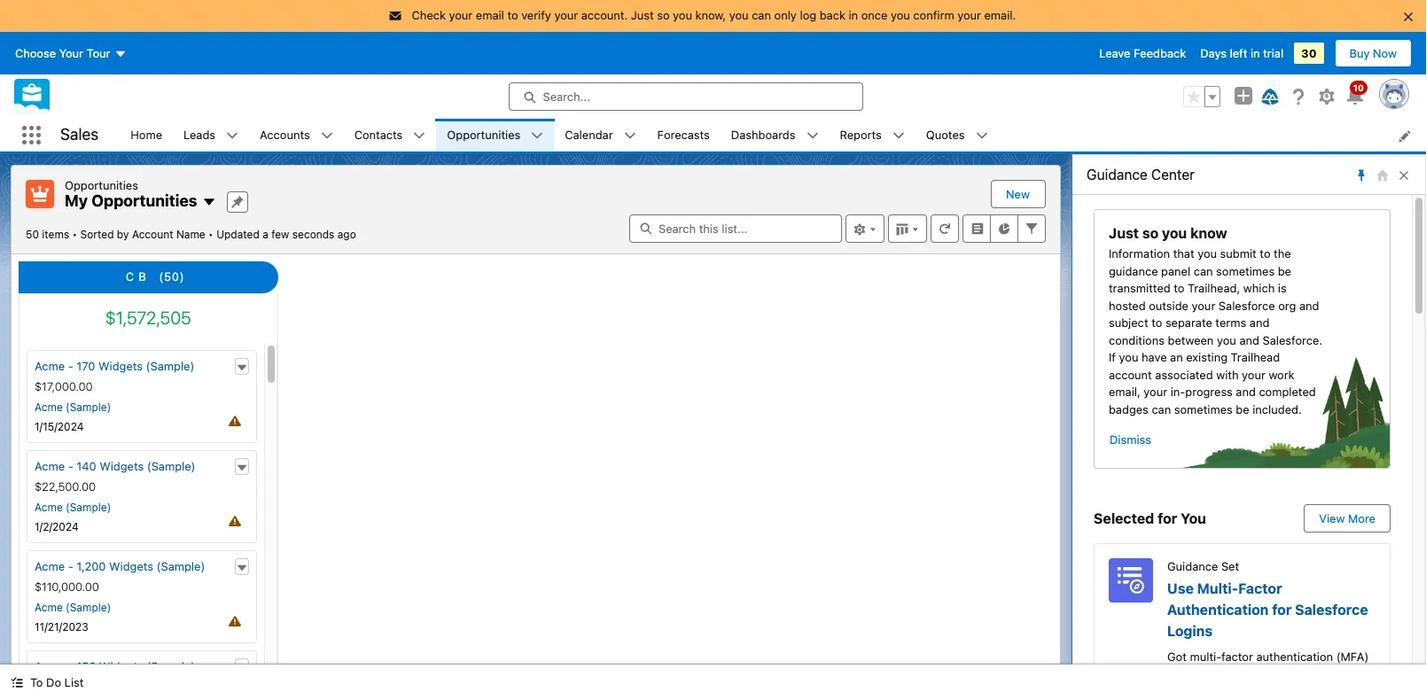 Task type: vqa. For each thing, say whether or not it's contained in the screenshot.
so inside 'just so you know information that you submit to the guidance panel can sometimes be transmitted to trailhead, which is hosted outside your salesforce org and subject to separate terms and conditions between you and salesforce. if you have an existing trailhead account associated with your work email, your in-progress and completed badges can sometimes be included.'
yes



Task type: locate. For each thing, give the bounding box(es) containing it.
text default image inside 'calendar' list item
[[624, 130, 636, 142]]

- inside acme - 140 widgets (sample) link
[[68, 459, 73, 473]]

1,200
[[77, 559, 106, 574]]

factor
[[1222, 650, 1254, 664]]

and right terms
[[1250, 316, 1270, 330]]

contacts
[[354, 127, 403, 142]]

can left only
[[752, 8, 771, 22]]

to down multi-
[[1193, 667, 1206, 681]]

-
[[68, 359, 73, 373], [68, 459, 73, 473], [68, 559, 73, 574], [68, 660, 73, 674]]

0 horizontal spatial guidance
[[1087, 167, 1148, 183]]

days left in trial
[[1201, 46, 1284, 60]]

widgets for 140
[[100, 459, 144, 473]]

1/2/2024
[[35, 520, 79, 534]]

1 horizontal spatial •
[[208, 227, 213, 241]]

text default image inside dashboards list item
[[807, 130, 819, 142]]

- left 140
[[68, 459, 73, 473]]

you left know,
[[673, 8, 693, 22]]

to
[[1193, 667, 1206, 681], [30, 676, 43, 690]]

0 vertical spatial guidance
[[1087, 167, 1148, 183]]

conditions
[[1109, 333, 1165, 347]]

text default image inside accounts list item
[[321, 130, 333, 142]]

quotes link
[[916, 119, 976, 152]]

to down outside
[[1152, 316, 1163, 330]]

check
[[412, 8, 446, 22]]

acme - 150 widgets (sample) link
[[35, 659, 195, 676]]

guidance set use multi-factor authentication for salesforce logins
[[1168, 560, 1369, 639]]

0 horizontal spatial text default image
[[235, 662, 248, 674]]

text default image for contacts link
[[414, 130, 426, 142]]

1 vertical spatial guidance
[[1168, 560, 1219, 574]]

acme up the 1/2/2024
[[35, 501, 63, 514]]

text default image for acme - 1,200 widgets (sample) link on the left of the page
[[235, 562, 248, 574]]

- for 170
[[68, 359, 73, 373]]

logins
[[1168, 623, 1213, 639]]

salesforce up (mfa)
[[1296, 602, 1369, 618]]

sometimes
[[1217, 264, 1275, 278], [1175, 402, 1233, 416]]

calendar link
[[554, 119, 624, 152]]

choose
[[15, 46, 56, 60]]

dismiss button
[[1109, 426, 1153, 454]]

guidance for guidance center
[[1087, 167, 1148, 183]]

email.
[[985, 8, 1017, 22]]

multi-
[[1198, 580, 1239, 596]]

1 vertical spatial so
[[1143, 225, 1159, 241]]

0 vertical spatial so
[[657, 8, 670, 22]]

0 horizontal spatial so
[[657, 8, 670, 22]]

1 horizontal spatial salesforce
[[1296, 602, 1369, 618]]

group
[[1184, 86, 1221, 107]]

guidance inside guidance set use multi-factor authentication for salesforce logins
[[1168, 560, 1219, 574]]

for down factor
[[1273, 602, 1292, 618]]

0 horizontal spatial in
[[849, 8, 858, 22]]

2 vertical spatial acme (sample) link
[[35, 600, 111, 616]]

acme inside $110,000.00 acme (sample) 11/21/2023
[[35, 601, 63, 614]]

text default image inside opportunities list item
[[531, 130, 544, 142]]

1 horizontal spatial just
[[1109, 225, 1139, 241]]

acme (sample) link down the $22,500.00
[[35, 500, 111, 516]]

2 vertical spatial can
[[1152, 402, 1172, 416]]

your left the in-
[[1144, 385, 1168, 399]]

• right the name
[[208, 227, 213, 241]]

acme up 11/21/2023
[[35, 601, 63, 614]]

to
[[508, 8, 518, 22], [1260, 247, 1271, 261], [1174, 281, 1185, 295], [1152, 316, 1163, 330]]

sometimes down submit
[[1217, 264, 1275, 278]]

and
[[1300, 298, 1320, 313], [1250, 316, 1270, 330], [1240, 333, 1260, 347], [1236, 385, 1256, 399]]

1 horizontal spatial can
[[1152, 402, 1172, 416]]

salesforce inside just so you know information that you submit to the guidance panel can sometimes be transmitted to trailhead, which is hosted outside your salesforce org and subject to separate terms and conditions between you and salesforce. if you have an existing trailhead account associated with your work email, your in-progress and completed badges can sometimes be included.
[[1219, 298, 1276, 313]]

so left know,
[[657, 8, 670, 22]]

in-
[[1171, 385, 1186, 399]]

0 horizontal spatial can
[[752, 8, 771, 22]]

buy now
[[1350, 46, 1398, 60]]

1 vertical spatial for
[[1273, 602, 1292, 618]]

0 vertical spatial be
[[1278, 264, 1292, 278]]

text default image for dashboards
[[807, 130, 819, 142]]

reports link
[[830, 119, 893, 152]]

50
[[26, 227, 39, 241]]

and down the "with"
[[1236, 385, 1256, 399]]

factor
[[1239, 580, 1283, 596]]

list
[[120, 119, 1427, 152]]

(sample) inside $22,500.00 acme (sample) 1/2/2024
[[66, 501, 111, 514]]

0 vertical spatial just
[[631, 8, 654, 22]]

$17,000.00
[[35, 380, 93, 394]]

leads
[[184, 127, 216, 142]]

1 - from the top
[[68, 359, 73, 373]]

acme - 140 widgets (sample) link
[[35, 458, 196, 476]]

1 horizontal spatial text default image
[[321, 130, 333, 142]]

in right back
[[849, 8, 858, 22]]

widgets right 140
[[100, 459, 144, 473]]

0 vertical spatial can
[[752, 8, 771, 22]]

11/21/2023
[[35, 621, 89, 634]]

like
[[1209, 684, 1227, 698]]

my opportunities status
[[26, 227, 216, 241]]

- for 140
[[68, 459, 73, 473]]

that
[[1174, 247, 1195, 261]]

acme (sample) link for $110,000.00
[[35, 600, 111, 616]]

c
[[126, 270, 135, 284]]

1 vertical spatial salesforce
[[1296, 602, 1369, 618]]

text default image inside the contacts list item
[[414, 130, 426, 142]]

separate
[[1166, 316, 1213, 330]]

0 vertical spatial salesforce
[[1219, 298, 1276, 313]]

text default image for quotes link
[[976, 130, 988, 142]]

for left you
[[1158, 511, 1178, 527]]

threats
[[1168, 684, 1206, 698]]

0 vertical spatial acme (sample) link
[[35, 400, 111, 416]]

0 horizontal spatial to
[[30, 676, 43, 690]]

6 acme from the top
[[35, 601, 63, 614]]

transmitted
[[1109, 281, 1171, 295]]

(50)
[[159, 270, 185, 284]]

panel
[[1162, 264, 1191, 278]]

acme up do
[[35, 660, 65, 674]]

2 horizontal spatial can
[[1194, 264, 1214, 278]]

be down the
[[1278, 264, 1292, 278]]

0 horizontal spatial salesforce
[[1219, 298, 1276, 313]]

search...
[[543, 89, 591, 103]]

- left 1,200
[[68, 559, 73, 574]]

Search My Opportunities list view. search field
[[630, 214, 842, 243]]

3 acme from the top
[[35, 459, 65, 473]]

$22,500.00 acme (sample) 1/2/2024
[[35, 480, 111, 534]]

acme up 1/15/2024
[[35, 401, 63, 414]]

for inside guidance set use multi-factor authentication for salesforce logins
[[1273, 602, 1292, 618]]

quotes list item
[[916, 119, 999, 152]]

None search field
[[630, 214, 842, 243]]

1 acme (sample) link from the top
[[35, 400, 111, 416]]

acme up $110,000.00
[[35, 559, 65, 574]]

3 acme (sample) link from the top
[[35, 600, 111, 616]]

text default image
[[321, 130, 333, 142], [807, 130, 819, 142], [235, 662, 248, 674]]

- inside acme - 170 widgets (sample) link
[[68, 359, 73, 373]]

be left included.
[[1236, 402, 1250, 416]]

only
[[775, 8, 797, 22]]

2 - from the top
[[68, 459, 73, 473]]

text default image
[[226, 130, 239, 142], [414, 130, 426, 142], [531, 130, 544, 142], [624, 130, 636, 142], [893, 130, 905, 142], [976, 130, 988, 142], [203, 195, 217, 209], [235, 361, 248, 374], [235, 462, 248, 474], [235, 562, 248, 574], [11, 677, 23, 689]]

forecasts
[[658, 127, 710, 142]]

yet?
[[1168, 667, 1190, 681]]

can down the in-
[[1152, 402, 1172, 416]]

dashboards list item
[[721, 119, 830, 152]]

1 horizontal spatial so
[[1143, 225, 1159, 241]]

days
[[1201, 46, 1227, 60]]

attacks,
[[1279, 684, 1321, 698]]

and up trailhead
[[1240, 333, 1260, 347]]

acme - 170 widgets (sample)
[[35, 359, 195, 373]]

so inside just so you know information that you submit to the guidance panel can sometimes be transmitted to trailhead, which is hosted outside your salesforce org and subject to separate terms and conditions between you and salesforce. if you have an existing trailhead account associated with your work email, your in-progress and completed badges can sometimes be included.
[[1143, 225, 1159, 241]]

salesforce inside guidance set use multi-factor authentication for salesforce logins
[[1296, 602, 1369, 618]]

widgets right 150
[[99, 660, 144, 674]]

1 horizontal spatial be
[[1278, 264, 1292, 278]]

- inside acme - 1,200 widgets (sample) link
[[68, 559, 73, 574]]

acme up $17,000.00
[[35, 359, 65, 373]]

2 acme (sample) link from the top
[[35, 500, 111, 516]]

few
[[271, 227, 289, 241]]

opportunities inside list item
[[447, 127, 521, 142]]

1 horizontal spatial for
[[1273, 602, 1292, 618]]

sometimes down progress
[[1175, 402, 1233, 416]]

none search field inside my opportunities|opportunities|list view element
[[630, 214, 842, 243]]

my opportunities|opportunities|list view element
[[11, 165, 1061, 701]]

acme (sample) link down $17,000.00
[[35, 400, 111, 416]]

acme (sample) link for $17,000.00
[[35, 400, 111, 416]]

1 vertical spatial can
[[1194, 264, 1214, 278]]

widgets right 1,200
[[109, 559, 153, 574]]

contacts list item
[[344, 119, 437, 152]]

view more
[[1320, 512, 1376, 526]]

widgets for 170
[[98, 359, 143, 373]]

you
[[673, 8, 693, 22], [730, 8, 749, 22], [891, 8, 911, 22], [1163, 225, 1188, 241], [1198, 247, 1218, 261], [1217, 333, 1237, 347], [1120, 350, 1139, 364]]

widgets for 1,200
[[109, 559, 153, 574]]

and right org
[[1300, 298, 1320, 313]]

in right left
[[1251, 46, 1261, 60]]

widgets
[[98, 359, 143, 373], [100, 459, 144, 473], [109, 559, 153, 574], [99, 660, 144, 674]]

leave
[[1100, 46, 1131, 60]]

progress
[[1186, 385, 1233, 399]]

1 vertical spatial acme (sample) link
[[35, 500, 111, 516]]

guidance up use
[[1168, 560, 1219, 574]]

so
[[657, 8, 670, 22], [1143, 225, 1159, 241]]

140
[[77, 459, 96, 473]]

authentication
[[1257, 650, 1334, 664]]

- inside acme - 150 widgets (sample) link
[[68, 660, 73, 674]]

more
[[1349, 512, 1376, 526]]

2 acme from the top
[[35, 401, 63, 414]]

completed
[[1260, 385, 1317, 399]]

so up information
[[1143, 225, 1159, 241]]

- left 150
[[68, 660, 73, 674]]

text default image inside quotes list item
[[976, 130, 988, 142]]

1 horizontal spatial to
[[1193, 667, 1206, 681]]

acme (sample) link
[[35, 400, 111, 416], [35, 500, 111, 516], [35, 600, 111, 616]]

c b
[[126, 270, 147, 284]]

new
[[1007, 187, 1030, 201]]

calendar list item
[[554, 119, 647, 152]]

4 - from the top
[[68, 660, 73, 674]]

(sample) inside $110,000.00 acme (sample) 11/21/2023
[[66, 601, 111, 614]]

you down know
[[1198, 247, 1218, 261]]

text default image inside my opportunities|opportunities|list view element
[[235, 662, 248, 674]]

acme up the $22,500.00
[[35, 459, 65, 473]]

1 vertical spatial in
[[1251, 46, 1261, 60]]

4 acme from the top
[[35, 501, 63, 514]]

reports list item
[[830, 119, 916, 152]]

0 horizontal spatial be
[[1236, 402, 1250, 416]]

$110,000.00
[[35, 580, 99, 594]]

text default image inside leads list item
[[226, 130, 239, 142]]

dashboards
[[731, 127, 796, 142]]

use
[[1168, 580, 1194, 596]]

leave feedback link
[[1100, 46, 1187, 60]]

in
[[849, 8, 858, 22], [1251, 46, 1261, 60]]

text default image inside reports list item
[[893, 130, 905, 142]]

guidance left center
[[1087, 167, 1148, 183]]

•
[[72, 227, 77, 241], [208, 227, 213, 241]]

just
[[631, 8, 654, 22], [1109, 225, 1139, 241]]

just up information
[[1109, 225, 1139, 241]]

opportunities list item
[[437, 119, 554, 152]]

- left 170
[[68, 359, 73, 373]]

you right if
[[1120, 350, 1139, 364]]

just right account.
[[631, 8, 654, 22]]

text default image for leads link
[[226, 130, 239, 142]]

• right items
[[72, 227, 77, 241]]

acme (sample) link down $110,000.00
[[35, 600, 111, 616]]

check your email to verify your account. just so you know, you can only log back in once you confirm your email.
[[412, 8, 1017, 22]]

widgets right 170
[[98, 359, 143, 373]]

can up the trailhead,
[[1194, 264, 1214, 278]]

salesforce down "which"
[[1219, 298, 1276, 313]]

be
[[1278, 264, 1292, 278], [1236, 402, 1250, 416]]

0 horizontal spatial just
[[631, 8, 654, 22]]

3 - from the top
[[68, 559, 73, 574]]

accounts list item
[[249, 119, 344, 152]]

2 horizontal spatial text default image
[[807, 130, 819, 142]]

to left do
[[30, 676, 43, 690]]

got
[[1168, 650, 1187, 664]]

authentication
[[1168, 602, 1269, 618]]

1 vertical spatial sometimes
[[1175, 402, 1233, 416]]

acme - 1,200 widgets (sample)
[[35, 559, 205, 574]]

0 horizontal spatial •
[[72, 227, 77, 241]]

tour
[[87, 46, 110, 60]]

1 vertical spatial just
[[1109, 225, 1139, 241]]

home
[[131, 127, 162, 142]]

1 horizontal spatial guidance
[[1168, 560, 1219, 574]]

quotes
[[926, 127, 965, 142]]

1 horizontal spatial in
[[1251, 46, 1261, 60]]

salesforce
[[1219, 298, 1276, 313], [1296, 602, 1369, 618]]

0 vertical spatial for
[[1158, 511, 1178, 527]]

existing
[[1187, 350, 1228, 364]]



Task type: describe. For each thing, give the bounding box(es) containing it.
phishing
[[1230, 684, 1276, 698]]

list
[[64, 676, 84, 690]]

confirm
[[914, 8, 955, 22]]

170
[[77, 359, 95, 373]]

got multi-factor authentication (mfa) yet? to protect against security threats like phishing attacks, everyo
[[1168, 650, 1375, 701]]

1 • from the left
[[72, 227, 77, 241]]

your down the trailhead,
[[1192, 298, 1216, 313]]

sorted
[[80, 227, 114, 241]]

you up that
[[1163, 225, 1188, 241]]

to down panel
[[1174, 281, 1185, 295]]

7 acme from the top
[[35, 660, 65, 674]]

your down trailhead
[[1242, 368, 1266, 382]]

terms
[[1216, 316, 1247, 330]]

can for know
[[1194, 264, 1214, 278]]

use multi-factor authentication for salesforce logins link
[[1168, 580, 1369, 639]]

acme - 1,200 widgets (sample) link
[[35, 558, 205, 576]]

accounts
[[260, 127, 310, 142]]

to left the
[[1260, 247, 1271, 261]]

to right email
[[508, 8, 518, 22]]

multi-
[[1190, 650, 1222, 664]]

your
[[59, 46, 83, 60]]

ago
[[338, 227, 356, 241]]

center
[[1152, 167, 1195, 183]]

account
[[132, 227, 173, 241]]

left
[[1230, 46, 1248, 60]]

- for 1,200
[[68, 559, 73, 574]]

is
[[1279, 281, 1287, 295]]

text default image for accounts
[[321, 130, 333, 142]]

calendar
[[565, 127, 613, 142]]

0 horizontal spatial for
[[1158, 511, 1178, 527]]

(mfa)
[[1337, 650, 1369, 664]]

your left email.
[[958, 8, 982, 22]]

verify
[[522, 8, 551, 22]]

home link
[[120, 119, 173, 152]]

you down terms
[[1217, 333, 1237, 347]]

against
[[1252, 667, 1291, 681]]

widgets for 150
[[99, 660, 144, 674]]

50 items • sorted by account name • updated a few seconds ago
[[26, 227, 356, 241]]

my opportunities
[[65, 192, 197, 210]]

salesforce.
[[1263, 333, 1323, 347]]

2 • from the left
[[208, 227, 213, 241]]

email,
[[1109, 385, 1141, 399]]

once
[[862, 8, 888, 22]]

guidance for guidance set use multi-factor authentication for salesforce logins
[[1168, 560, 1219, 574]]

dashboards link
[[721, 119, 807, 152]]

the
[[1274, 247, 1292, 261]]

email
[[476, 8, 504, 22]]

a
[[263, 227, 269, 241]]

your right verify
[[555, 8, 578, 22]]

acme inside $22,500.00 acme (sample) 1/2/2024
[[35, 501, 63, 514]]

hosted
[[1109, 298, 1146, 313]]

text default image for "reports" 'link'
[[893, 130, 905, 142]]

have
[[1142, 350, 1167, 364]]

feedback
[[1134, 46, 1187, 60]]

text default image for calendar link
[[624, 130, 636, 142]]

trailhead
[[1231, 350, 1281, 364]]

0 vertical spatial sometimes
[[1217, 264, 1275, 278]]

5 acme from the top
[[35, 559, 65, 574]]

trial
[[1264, 46, 1284, 60]]

contacts link
[[344, 119, 414, 152]]

now
[[1374, 46, 1398, 60]]

150
[[77, 660, 96, 674]]

10
[[1354, 82, 1365, 93]]

which
[[1244, 281, 1275, 295]]

text default image for acme - 170 widgets (sample) link
[[235, 361, 248, 374]]

back
[[820, 8, 846, 22]]

- for 150
[[68, 660, 73, 674]]

acme inside $17,000.00 acme (sample) 1/15/2024
[[35, 401, 63, 414]]

my
[[65, 192, 88, 210]]

name
[[176, 227, 205, 241]]

by
[[117, 227, 129, 241]]

outside
[[1149, 298, 1189, 313]]

text default image for opportunities link
[[531, 130, 544, 142]]

know
[[1191, 225, 1228, 241]]

opportunities link
[[437, 119, 531, 152]]

$1,572,505
[[105, 308, 191, 328]]

text default image for acme - 140 widgets (sample) link
[[235, 462, 248, 474]]

your left email
[[449, 8, 473, 22]]

security
[[1294, 667, 1337, 681]]

accounts link
[[249, 119, 321, 152]]

1 vertical spatial be
[[1236, 402, 1250, 416]]

just inside just so you know information that you submit to the guidance panel can sometimes be transmitted to trailhead, which is hosted outside your salesforce org and subject to separate terms and conditions between you and salesforce. if you have an existing trailhead account associated with your work email, your in-progress and completed badges can sometimes be included.
[[1109, 225, 1139, 241]]

to inside got multi-factor authentication (mfa) yet? to protect against security threats like phishing attacks, everyo
[[1193, 667, 1206, 681]]

list containing home
[[120, 119, 1427, 152]]

$22,500.00
[[35, 480, 96, 494]]

org
[[1279, 298, 1297, 313]]

updated
[[216, 227, 260, 241]]

if
[[1109, 350, 1116, 364]]

included.
[[1253, 402, 1302, 416]]

30
[[1302, 46, 1317, 60]]

text default image inside to do list button
[[11, 677, 23, 689]]

set
[[1222, 560, 1240, 574]]

0 vertical spatial in
[[849, 8, 858, 22]]

acme - 140 widgets (sample)
[[35, 459, 196, 473]]

submit
[[1221, 247, 1257, 261]]

you
[[1181, 511, 1207, 527]]

(sample) inside $17,000.00 acme (sample) 1/15/2024
[[66, 401, 111, 414]]

to do list button
[[0, 665, 94, 701]]

acme (sample) link for $22,500.00
[[35, 500, 111, 516]]

forecasts link
[[647, 119, 721, 152]]

log
[[800, 8, 817, 22]]

selected for you
[[1094, 511, 1207, 527]]

1 acme from the top
[[35, 359, 65, 373]]

b
[[139, 270, 147, 284]]

do
[[46, 676, 61, 690]]

leads list item
[[173, 119, 249, 152]]

can for to
[[752, 8, 771, 22]]

search... button
[[509, 82, 863, 110]]

seconds
[[292, 227, 335, 241]]

badges
[[1109, 402, 1149, 416]]

to inside button
[[30, 676, 43, 690]]

you right know,
[[730, 8, 749, 22]]

subject
[[1109, 316, 1149, 330]]

work
[[1269, 368, 1295, 382]]

$110,000.00 acme (sample) 11/21/2023
[[35, 580, 111, 634]]

leads link
[[173, 119, 226, 152]]

you right once at the right top
[[891, 8, 911, 22]]

an
[[1171, 350, 1184, 364]]



